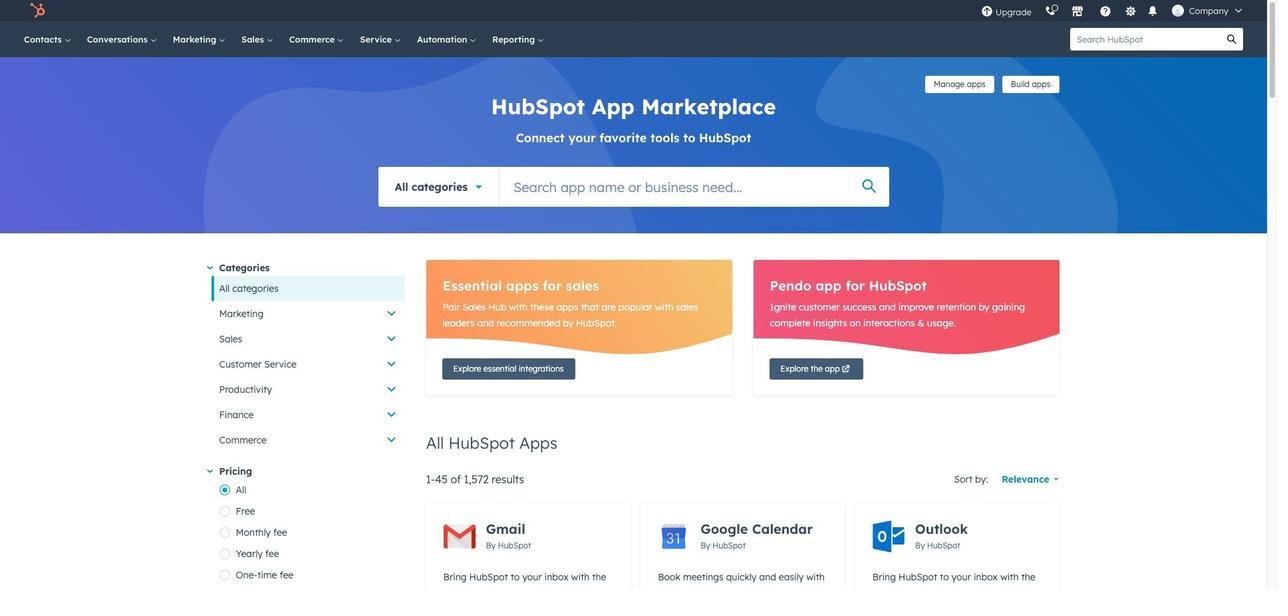 Task type: locate. For each thing, give the bounding box(es) containing it.
marketplaces image
[[1072, 6, 1084, 18]]

0 vertical spatial caret image
[[207, 266, 213, 270]]

Search HubSpot search field
[[1071, 28, 1221, 51]]

1 vertical spatial caret image
[[207, 470, 213, 473]]

menu
[[975, 0, 1252, 21]]

Search app name or business need... search field
[[500, 167, 889, 207]]

caret image
[[207, 266, 213, 270], [207, 470, 213, 473]]



Task type: vqa. For each thing, say whether or not it's contained in the screenshot.
the Pricing group
yes



Task type: describe. For each thing, give the bounding box(es) containing it.
2 caret image from the top
[[207, 470, 213, 473]]

jacob simon image
[[1172, 5, 1184, 17]]

pricing group
[[219, 480, 405, 590]]

1 caret image from the top
[[207, 266, 213, 270]]



